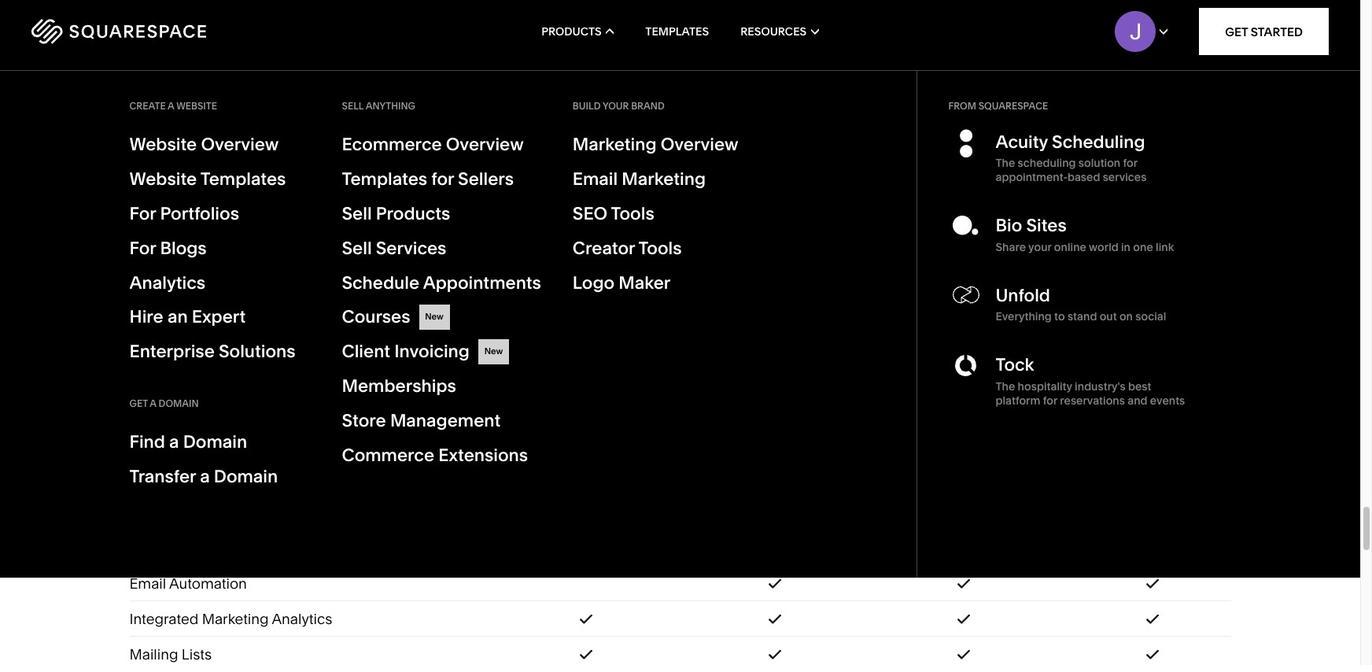 Task type: vqa. For each thing, say whether or not it's contained in the screenshot.
the Client Invoicing
yes



Task type: describe. For each thing, give the bounding box(es) containing it.
your for build
[[603, 100, 629, 112]]

0 horizontal spatial analytics
[[129, 272, 206, 293]]

pay annually
[[155, 296, 241, 314]]

transfer
[[129, 466, 196, 487]]

email campaigns pricing plans
[[129, 105, 385, 175]]

hospitality
[[1018, 379, 1073, 393]]

email for email automation
[[129, 574, 166, 592]]

stand
[[1068, 310, 1098, 324]]

squarespace inside whether you're marketing to a few or a few thousand, there's a squarespace email campaigns plan to fit your needs.
[[323, 208, 432, 229]]

memberships
[[342, 376, 456, 397]]

automation
[[169, 574, 247, 592]]

marketing inside marketing overview link
[[573, 134, 657, 155]]

creator tools link
[[573, 236, 754, 261]]

pay monthly
[[155, 324, 237, 342]]

for for for blogs
[[129, 237, 156, 259]]

find a domain
[[129, 432, 247, 453]]

for blogs link
[[129, 236, 311, 261]]

tools for seo tools
[[611, 203, 655, 224]]

enterprise
[[129, 341, 215, 362]]

link
[[1156, 240, 1175, 254]]

store management link
[[342, 409, 541, 434]]

1 horizontal spatial to
[[347, 187, 364, 208]]

for inside 'link'
[[432, 168, 454, 190]]

unfold everything to stand out on social
[[996, 285, 1167, 324]]

memberships link
[[342, 374, 541, 399]]

a right or
[[436, 187, 446, 208]]

get started
[[1226, 24, 1304, 39]]

marketing overview link
[[573, 132, 754, 157]]

find a domain link
[[129, 429, 311, 456]]

sell for sell products
[[342, 203, 372, 224]]

applies to pro plan image for email automation
[[958, 578, 970, 588]]

marketing
[[259, 187, 343, 208]]

analytics link
[[129, 270, 311, 296]]

acuity scheduling the scheduling solution for appointment-based services
[[996, 131, 1147, 185]]

best
[[1129, 379, 1152, 393]]

hire an expert link
[[129, 305, 311, 330]]

courses
[[342, 307, 411, 328]]

pay for pay monthly
[[155, 324, 179, 342]]

appointments
[[423, 272, 541, 293]]

bio
[[996, 215, 1023, 236]]

email for email marketing
[[573, 168, 618, 190]]

services
[[1103, 170, 1147, 185]]

resources button
[[741, 0, 819, 63]]

logo
[[573, 272, 615, 293]]

get started link
[[1200, 8, 1330, 55]]

0 horizontal spatial few
[[129, 208, 159, 229]]

management
[[390, 410, 501, 431]]

sell for sell anything
[[342, 100, 364, 112]]

a down find a domain link
[[200, 466, 210, 487]]

for for the
[[1044, 393, 1058, 407]]

email for email campaigns pricing plans
[[129, 105, 212, 143]]

solution
[[1079, 156, 1121, 170]]

based
[[1068, 170, 1101, 185]]

domain for transfer a domain
[[214, 466, 278, 487]]

pay monthly button
[[129, 324, 237, 342]]

email marketing
[[573, 168, 706, 190]]

schedule appointments link
[[342, 270, 541, 296]]

build
[[573, 100, 601, 112]]

find
[[129, 432, 165, 453]]

sell products
[[342, 203, 451, 224]]

applies to pro plan image for integrated marketing analytics
[[958, 614, 970, 624]]

applies to max plan image for integrated marketing analytics
[[1147, 614, 1159, 624]]

ecommerce overview link
[[342, 132, 541, 157]]

fit
[[338, 228, 354, 250]]

tock
[[996, 354, 1035, 376]]

get for get started
[[1226, 24, 1249, 39]]

integrated marketing analytics
[[129, 610, 332, 628]]

schedule appointments
[[342, 272, 541, 293]]

overview for marketing
[[661, 134, 739, 155]]

applies to core plan image for mailing lists
[[769, 649, 781, 659]]

your for share
[[1029, 240, 1052, 254]]

sell for sell services
[[342, 237, 372, 259]]

commerce extensions link
[[342, 443, 541, 468]]

the inside the hospitality industry's best platform for reservations and events
[[996, 379, 1016, 393]]

store
[[342, 410, 386, 431]]

online
[[1055, 240, 1087, 254]]

applies to core plan image for integrated marketing analytics
[[769, 614, 781, 624]]

create
[[129, 100, 166, 112]]

applies to starter plan image
[[580, 649, 592, 659]]

per for campaigns
[[210, 468, 232, 486]]

mailing lists
[[129, 645, 212, 663]]

marketing for integrated marketing analytics
[[202, 610, 269, 628]]

share your online world in one link
[[996, 240, 1175, 254]]

1 horizontal spatial few
[[381, 187, 411, 208]]

store management
[[342, 410, 501, 431]]

pricing
[[129, 136, 235, 175]]

per for $34
[[941, 359, 956, 371]]

commerce
[[342, 445, 435, 466]]

templates for sellers
[[342, 168, 514, 190]]

new for courses
[[425, 311, 444, 322]]

invoicing
[[395, 341, 470, 362]]

applies to starter plan image
[[580, 614, 592, 624]]

industry's
[[1075, 379, 1126, 393]]

max
[[1135, 296, 1170, 318]]

month for campaigns
[[236, 468, 279, 486]]

overview for templates
[[201, 134, 279, 155]]

reservations
[[1061, 393, 1126, 407]]

for blogs
[[129, 237, 207, 259]]

applies to max plan image for mailing lists
[[1147, 649, 1159, 659]]

email inside whether you're marketing to a few or a few thousand, there's a squarespace email campaigns plan to fit your needs.
[[129, 228, 175, 250]]

products button
[[542, 0, 614, 63]]

annually
[[182, 296, 241, 314]]

create a website
[[129, 100, 217, 112]]

plan
[[277, 228, 313, 250]]

transfer a domain
[[129, 466, 278, 487]]

there's
[[249, 208, 305, 229]]



Task type: locate. For each thing, give the bounding box(es) containing it.
services
[[376, 237, 447, 259]]

marketing overview
[[573, 134, 739, 155]]

1 horizontal spatial new
[[485, 346, 503, 357]]

templates for sellers link
[[342, 167, 541, 192]]

in
[[1122, 240, 1131, 254]]

scheduling
[[1018, 156, 1077, 170]]

for inside the hospitality industry's best platform for reservations and events
[[1044, 393, 1058, 407]]

new right invoicing
[[485, 346, 503, 357]]

0 vertical spatial domain
[[159, 398, 199, 410]]

few up for blogs
[[129, 208, 159, 229]]

pay
[[155, 296, 179, 314], [155, 324, 179, 342]]

0 horizontal spatial per
[[210, 468, 232, 486]]

2 vertical spatial sell
[[342, 237, 372, 259]]

1 vertical spatial domain
[[183, 432, 247, 453]]

campaigns down for portfolios link
[[179, 228, 273, 250]]

1 vertical spatial applies to core plan image
[[769, 649, 781, 659]]

2 the from the top
[[996, 379, 1016, 393]]

0 vertical spatial squarespace
[[979, 100, 1049, 112]]

0 vertical spatial the
[[996, 156, 1016, 170]]

0 horizontal spatial to
[[317, 228, 334, 250]]

marketing
[[573, 134, 657, 155], [622, 168, 706, 190], [202, 610, 269, 628]]

the down tock
[[996, 379, 1016, 393]]

few
[[381, 187, 411, 208], [129, 208, 159, 229]]

logo maker
[[573, 272, 671, 293]]

monthly
[[182, 324, 237, 342]]

sell up 'schedule'
[[342, 237, 372, 259]]

solutions
[[219, 341, 296, 362]]

2 vertical spatial domain
[[214, 466, 278, 487]]

sell left anything at the top
[[342, 100, 364, 112]]

ecommerce
[[342, 134, 442, 155]]

logo maker link
[[573, 270, 754, 296]]

0 vertical spatial pay
[[155, 296, 179, 314]]

overview up website templates link
[[201, 134, 279, 155]]

website up the for portfolios
[[129, 168, 197, 190]]

for
[[129, 203, 156, 224], [129, 237, 156, 259]]

and
[[1128, 393, 1148, 407]]

2 horizontal spatial for
[[1124, 156, 1138, 170]]

seo tools link
[[573, 201, 754, 226]]

1 pay from the top
[[155, 296, 179, 314]]

1 vertical spatial applies to pro plan image
[[958, 614, 970, 624]]

sites
[[1027, 215, 1067, 236]]

products up build
[[542, 24, 602, 39]]

seo
[[573, 203, 608, 224]]

0 horizontal spatial templates
[[201, 168, 286, 190]]

1 vertical spatial sell
[[342, 203, 372, 224]]

overview up the sellers
[[446, 134, 524, 155]]

0 vertical spatial month
[[958, 359, 987, 371]]

portfolios
[[160, 203, 239, 224]]

0 vertical spatial products
[[542, 24, 602, 39]]

build your brand
[[573, 100, 665, 112]]

3 sell from the top
[[342, 237, 372, 259]]

templates
[[646, 24, 709, 39], [201, 168, 286, 190], [342, 168, 428, 190]]

squarespace up acuity
[[979, 100, 1049, 112]]

platform
[[996, 393, 1041, 407]]

everything
[[996, 310, 1052, 324]]

3 applies to pro plan image from the top
[[958, 649, 970, 659]]

1 vertical spatial for
[[129, 237, 156, 259]]

plans
[[243, 136, 324, 175]]

your right build
[[603, 100, 629, 112]]

1 vertical spatial month
[[236, 468, 279, 486]]

for portfolios
[[129, 203, 239, 224]]

whether you're marketing to a few or a few thousand, there's a squarespace email campaigns plan to fit your needs.
[[129, 187, 454, 250]]

a
[[168, 100, 174, 112], [368, 187, 377, 208], [436, 187, 446, 208], [309, 208, 319, 229], [150, 398, 156, 410], [169, 432, 179, 453], [200, 466, 210, 487]]

2 overview from the left
[[446, 134, 524, 155]]

2 horizontal spatial your
[[1029, 240, 1052, 254]]

1 vertical spatial website
[[129, 168, 197, 190]]

0 horizontal spatial for
[[432, 168, 454, 190]]

1 vertical spatial products
[[376, 203, 451, 224]]

0 horizontal spatial your
[[358, 228, 394, 250]]

1 horizontal spatial month
[[958, 359, 987, 371]]

2 applies to max plan image from the top
[[1147, 649, 1159, 659]]

your down sites
[[1029, 240, 1052, 254]]

1 applies to max plan image from the top
[[1147, 614, 1159, 624]]

2 vertical spatial to
[[1055, 310, 1066, 324]]

2 horizontal spatial to
[[1055, 310, 1066, 324]]

to
[[347, 187, 364, 208], [317, 228, 334, 250], [1055, 310, 1066, 324]]

applies to core plan image
[[769, 614, 781, 624], [769, 649, 781, 659]]

sell services link
[[342, 236, 541, 261]]

0 horizontal spatial squarespace
[[323, 208, 432, 229]]

website overview
[[129, 134, 279, 155]]

lists
[[182, 645, 212, 663]]

marketing down marketing overview link
[[622, 168, 706, 190]]

one
[[1134, 240, 1154, 254]]

1 vertical spatial new
[[485, 346, 503, 357]]

1 sell from the top
[[342, 100, 364, 112]]

your inside whether you're marketing to a few or a few thousand, there's a squarespace email campaigns plan to fit your needs.
[[358, 228, 394, 250]]

1 vertical spatial to
[[317, 228, 334, 250]]

0 vertical spatial get
[[1226, 24, 1249, 39]]

1 vertical spatial get
[[129, 398, 148, 410]]

for for acuity
[[1124, 156, 1138, 170]]

world
[[1089, 240, 1119, 254]]

get up find
[[129, 398, 148, 410]]

month for $34
[[958, 359, 987, 371]]

a up find
[[150, 398, 156, 410]]

tools inside "creator tools" 'link'
[[639, 237, 682, 259]]

1 horizontal spatial squarespace
[[979, 100, 1049, 112]]

acuity
[[996, 131, 1049, 153]]

website
[[176, 100, 217, 112]]

domain up find a domain
[[159, 398, 199, 410]]

sell anything
[[342, 100, 416, 112]]

an
[[168, 307, 188, 328]]

2 vertical spatial applies to pro plan image
[[958, 649, 970, 659]]

2 applies to core plan image from the top
[[769, 649, 781, 659]]

domain for find a domain
[[183, 432, 247, 453]]

products inside button
[[542, 24, 602, 39]]

1 overview from the left
[[201, 134, 279, 155]]

templates for templates for sellers
[[342, 168, 428, 190]]

mailing
[[129, 645, 178, 663]]

squarespace logo image
[[31, 19, 206, 44]]

campaigns inside whether you're marketing to a few or a few thousand, there's a squarespace email campaigns plan to fit your needs.
[[179, 228, 273, 250]]

for
[[1124, 156, 1138, 170], [432, 168, 454, 190], [1044, 393, 1058, 407]]

1 vertical spatial analytics
[[272, 610, 332, 628]]

for right platform
[[1044, 393, 1058, 407]]

1 vertical spatial tools
[[639, 237, 682, 259]]

a left or
[[368, 187, 377, 208]]

email automation
[[129, 574, 247, 592]]

applies to pro plan image for mailing lists
[[958, 649, 970, 659]]

or
[[415, 187, 432, 208]]

2 sell from the top
[[342, 203, 372, 224]]

0 vertical spatial website
[[129, 134, 197, 155]]

applies to max plan image
[[1147, 578, 1159, 588]]

for right solution
[[1124, 156, 1138, 170]]

1 vertical spatial marketing
[[622, 168, 706, 190]]

0 vertical spatial tools
[[611, 203, 655, 224]]

social
[[1136, 310, 1167, 324]]

0 vertical spatial applies to max plan image
[[1147, 614, 1159, 624]]

marketing inside "email marketing" link
[[622, 168, 706, 190]]

a right there's
[[309, 208, 319, 229]]

0 vertical spatial analytics
[[129, 272, 206, 293]]

overview up "email marketing" link
[[661, 134, 739, 155]]

pay for pay annually
[[155, 296, 179, 314]]

for up for blogs
[[129, 203, 156, 224]]

seo tools
[[573, 203, 655, 224]]

tools down seo tools link
[[639, 237, 682, 259]]

your right the fit
[[358, 228, 394, 250]]

tools up creator tools
[[611, 203, 655, 224]]

3 overview from the left
[[661, 134, 739, 155]]

2 horizontal spatial overview
[[661, 134, 739, 155]]

domain for get a domain
[[159, 398, 199, 410]]

client invoicing
[[342, 341, 470, 362]]

0 horizontal spatial overview
[[201, 134, 279, 155]]

1 vertical spatial per
[[210, 468, 232, 486]]

for down 'ecommerce overview' link
[[432, 168, 454, 190]]

campaigns
[[219, 105, 385, 143]]

1 horizontal spatial templates
[[342, 168, 428, 190]]

ecommerce overview
[[342, 134, 524, 155]]

per down find a domain link
[[210, 468, 232, 486]]

email inside 'email campaigns pricing plans'
[[129, 105, 212, 143]]

1 horizontal spatial products
[[542, 24, 602, 39]]

2 for from the top
[[129, 237, 156, 259]]

the down acuity
[[996, 156, 1016, 170]]

0 vertical spatial new
[[425, 311, 444, 322]]

1 horizontal spatial per
[[941, 359, 956, 371]]

0 vertical spatial marketing
[[573, 134, 657, 155]]

resources
[[741, 24, 807, 39]]

1 horizontal spatial your
[[603, 100, 629, 112]]

commerce extensions
[[342, 445, 528, 466]]

to left the fit
[[317, 228, 334, 250]]

1 horizontal spatial for
[[1044, 393, 1058, 407]]

for left blogs at top left
[[129, 237, 156, 259]]

client
[[342, 341, 390, 362]]

marketing down build your brand
[[573, 134, 657, 155]]

get
[[1226, 24, 1249, 39], [129, 398, 148, 410]]

1 vertical spatial the
[[996, 379, 1016, 393]]

to left stand
[[1055, 310, 1066, 324]]

email inside "email marketing" link
[[573, 168, 618, 190]]

tools inside seo tools link
[[611, 203, 655, 224]]

0 vertical spatial per
[[941, 359, 956, 371]]

integrated
[[129, 610, 199, 628]]

applies to core plan image
[[769, 578, 781, 588]]

to inside the unfold everything to stand out on social
[[1055, 310, 1066, 324]]

appointment-
[[996, 170, 1068, 185]]

1 for from the top
[[129, 203, 156, 224]]

2 vertical spatial marketing
[[202, 610, 269, 628]]

applies to pro plan image
[[958, 578, 970, 588], [958, 614, 970, 624], [958, 649, 970, 659]]

marketing for email marketing
[[622, 168, 706, 190]]

whether
[[129, 187, 200, 208]]

needs.
[[398, 228, 454, 250]]

0 horizontal spatial products
[[376, 203, 451, 224]]

per
[[941, 359, 956, 371], [210, 468, 232, 486]]

for inside 'acuity scheduling the scheduling solution for appointment-based services'
[[1124, 156, 1138, 170]]

1 horizontal spatial get
[[1226, 24, 1249, 39]]

anything
[[366, 100, 416, 112]]

overview
[[201, 134, 279, 155], [446, 134, 524, 155], [661, 134, 739, 155]]

website down create a website
[[129, 134, 197, 155]]

blogs
[[160, 237, 207, 259]]

get for get a domain
[[129, 398, 148, 410]]

unfold
[[996, 285, 1051, 306]]

maker
[[619, 272, 671, 293]]

out
[[1100, 310, 1118, 324]]

new down schedule appointments link
[[425, 311, 444, 322]]

sell
[[342, 100, 364, 112], [342, 203, 372, 224], [342, 237, 372, 259]]

month inside $34 per month
[[958, 359, 987, 371]]

2 website from the top
[[129, 168, 197, 190]]

few left or
[[381, 187, 411, 208]]

1 vertical spatial pay
[[155, 324, 179, 342]]

pay inside button
[[155, 296, 179, 314]]

1 vertical spatial campaigns
[[129, 468, 207, 486]]

0 vertical spatial for
[[129, 203, 156, 224]]

1 horizontal spatial analytics
[[272, 610, 332, 628]]

marketing down automation
[[202, 610, 269, 628]]

0 vertical spatial applies to pro plan image
[[958, 578, 970, 588]]

tools for creator tools
[[639, 237, 682, 259]]

to up the fit
[[347, 187, 364, 208]]

from squarespace
[[949, 100, 1049, 112]]

get a domain
[[129, 398, 199, 410]]

website templates
[[129, 168, 286, 190]]

per inside $34 per month
[[941, 359, 956, 371]]

domain up transfer a domain link
[[183, 432, 247, 453]]

started
[[1252, 24, 1304, 39]]

enterprise solutions
[[129, 341, 296, 362]]

a right create
[[168, 100, 174, 112]]

2 horizontal spatial templates
[[646, 24, 709, 39]]

month down $34
[[958, 359, 987, 371]]

website for website overview
[[129, 134, 197, 155]]

0 horizontal spatial new
[[425, 311, 444, 322]]

schedule
[[342, 272, 420, 293]]

templates for templates
[[646, 24, 709, 39]]

new
[[425, 311, 444, 322], [485, 346, 503, 357]]

the inside 'acuity scheduling the scheduling solution for appointment-based services'
[[996, 156, 1016, 170]]

website for website templates
[[129, 168, 197, 190]]

pro
[[950, 296, 978, 318]]

enterprise solutions link
[[129, 340, 311, 365]]

new for client invoicing
[[485, 346, 503, 357]]

the
[[996, 156, 1016, 170], [996, 379, 1016, 393]]

email marketing link
[[573, 167, 754, 192]]

1 applies to core plan image from the top
[[769, 614, 781, 624]]

0 vertical spatial campaigns
[[179, 228, 273, 250]]

1 applies to pro plan image from the top
[[958, 578, 970, 588]]

1 vertical spatial applies to max plan image
[[1147, 649, 1159, 659]]

1 the from the top
[[996, 156, 1016, 170]]

sell products link
[[342, 201, 541, 226]]

0 horizontal spatial get
[[129, 398, 148, 410]]

templates inside 'link'
[[342, 168, 428, 190]]

campaigns down features
[[129, 468, 207, 486]]

for for for portfolios
[[129, 203, 156, 224]]

1 vertical spatial squarespace
[[323, 208, 432, 229]]

overview for for
[[446, 134, 524, 155]]

get left started
[[1226, 24, 1249, 39]]

1 website from the top
[[129, 134, 197, 155]]

per down $34
[[941, 359, 956, 371]]

2 pay from the top
[[155, 324, 179, 342]]

month down find a domain link
[[236, 468, 279, 486]]

products up needs.
[[376, 203, 451, 224]]

a right find
[[169, 432, 179, 453]]

2 applies to pro plan image from the top
[[958, 614, 970, 624]]

0 horizontal spatial month
[[236, 468, 279, 486]]

1 horizontal spatial overview
[[446, 134, 524, 155]]

sell up the fit
[[342, 203, 372, 224]]

0 vertical spatial applies to core plan image
[[769, 614, 781, 624]]

templates link
[[646, 0, 709, 63]]

0 vertical spatial sell
[[342, 100, 364, 112]]

domain down find a domain link
[[214, 466, 278, 487]]

applies to max plan image
[[1147, 614, 1159, 624], [1147, 649, 1159, 659]]

0 vertical spatial to
[[347, 187, 364, 208]]

squarespace up sell services
[[323, 208, 432, 229]]



